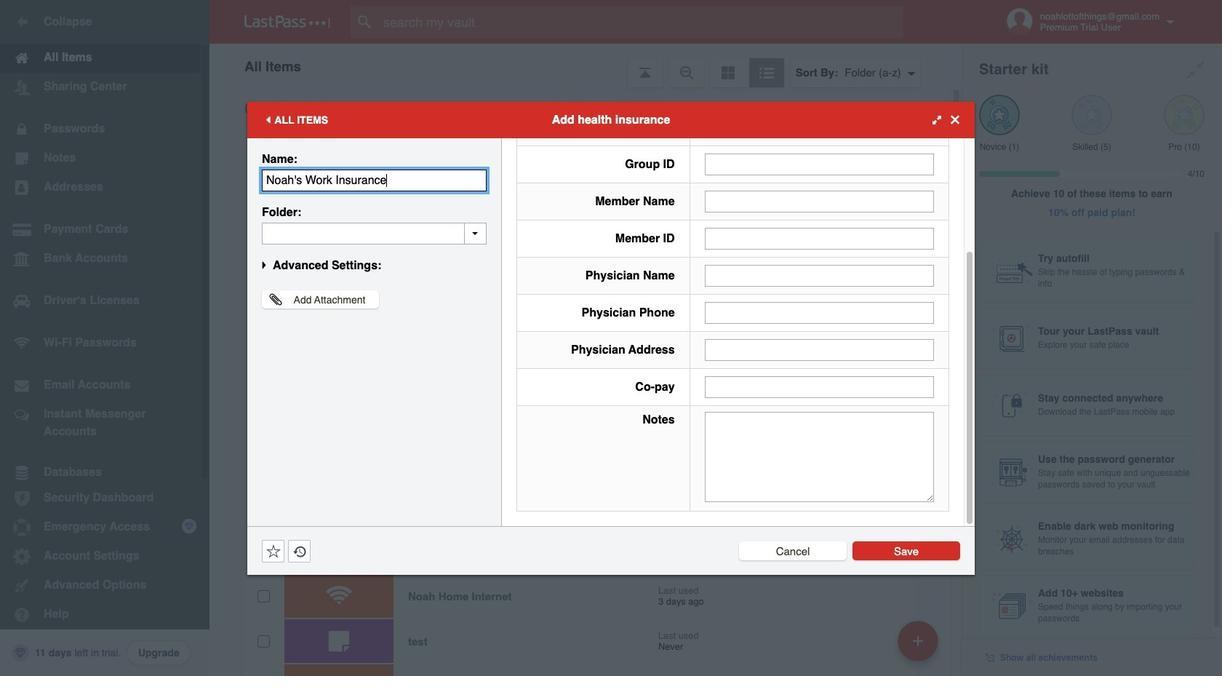 Task type: describe. For each thing, give the bounding box(es) containing it.
new item image
[[913, 636, 924, 646]]

main navigation navigation
[[0, 0, 210, 676]]



Task type: locate. For each thing, give the bounding box(es) containing it.
None text field
[[262, 169, 487, 191], [262, 222, 487, 244], [705, 265, 935, 286], [705, 302, 935, 324], [705, 412, 935, 502], [262, 169, 487, 191], [262, 222, 487, 244], [705, 265, 935, 286], [705, 302, 935, 324], [705, 412, 935, 502]]

None text field
[[705, 153, 935, 175], [705, 190, 935, 212], [705, 227, 935, 249], [705, 339, 935, 361], [705, 376, 935, 398], [705, 153, 935, 175], [705, 190, 935, 212], [705, 227, 935, 249], [705, 339, 935, 361], [705, 376, 935, 398]]

search my vault text field
[[351, 6, 932, 38]]

Search search field
[[351, 6, 932, 38]]

lastpass image
[[245, 15, 330, 28]]

dialog
[[247, 0, 975, 575]]

vault options navigation
[[210, 44, 962, 87]]

new item navigation
[[893, 617, 948, 676]]



Task type: vqa. For each thing, say whether or not it's contained in the screenshot.
the New item element
no



